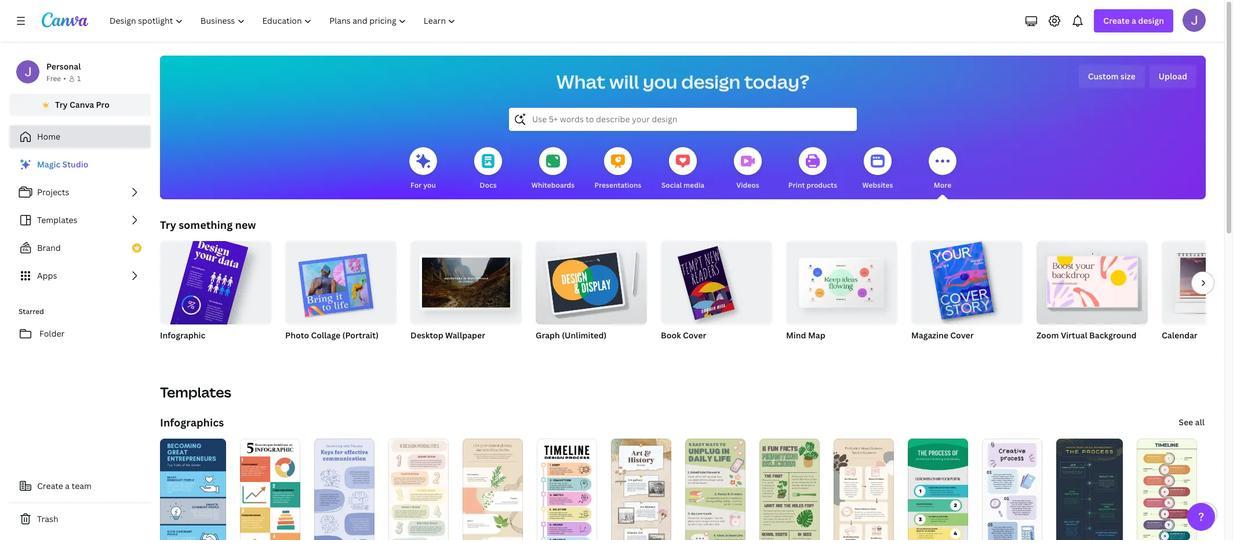 Task type: locate. For each thing, give the bounding box(es) containing it.
1 vertical spatial try
[[160, 218, 176, 232]]

templates link
[[9, 209, 151, 232]]

1 × from the left
[[176, 345, 179, 355]]

you right 'will'
[[643, 69, 678, 94]]

(unlimited)
[[562, 330, 607, 341]]

team
[[72, 481, 92, 492]]

projects link
[[9, 181, 151, 204]]

create inside dropdown button
[[1104, 15, 1130, 26]]

create for create a design
[[1104, 15, 1130, 26]]

0 vertical spatial create
[[1104, 15, 1130, 26]]

map
[[808, 330, 826, 341]]

infographics link
[[160, 416, 224, 430]]

cover right book
[[683, 330, 706, 341]]

1 horizontal spatial ×
[[923, 345, 927, 355]]

1 horizontal spatial create
[[1104, 15, 1130, 26]]

0 horizontal spatial try
[[55, 99, 68, 110]]

1 horizontal spatial a
[[1132, 15, 1136, 26]]

create for create a team
[[37, 481, 63, 492]]

custom size
[[1088, 71, 1136, 82]]

1 cover from the left
[[683, 330, 706, 341]]

videos
[[737, 180, 759, 190]]

list containing magic studio
[[9, 153, 151, 288]]

cover right magazine
[[951, 330, 974, 341]]

create a team button
[[9, 475, 151, 498]]

800
[[160, 345, 174, 355]]

design up search search box
[[681, 69, 741, 94]]

design left 'jacob simon' icon
[[1138, 15, 1164, 26]]

create up custom size
[[1104, 15, 1130, 26]]

create a design
[[1104, 15, 1164, 26]]

2 × from the left
[[923, 345, 927, 355]]

graph (unlimited)
[[536, 330, 607, 341]]

1 horizontal spatial cover
[[951, 330, 974, 341]]

a left team
[[65, 481, 70, 492]]

0 horizontal spatial you
[[423, 180, 436, 190]]

jacob simon image
[[1183, 9, 1206, 32]]

infographic group
[[159, 233, 271, 381]]

whiteboards button
[[532, 139, 575, 199]]

create inside button
[[37, 481, 63, 492]]

0 horizontal spatial templates
[[37, 215, 77, 226]]

try canva pro
[[55, 99, 110, 110]]

0 vertical spatial you
[[643, 69, 678, 94]]

wallpaper
[[445, 330, 485, 341]]

desktop wallpaper
[[411, 330, 485, 341]]

group for calendar
[[1162, 241, 1233, 325]]

create a design button
[[1094, 9, 1174, 32]]

templates
[[37, 215, 77, 226], [160, 383, 231, 402]]

cover inside the book cover group
[[683, 330, 706, 341]]

you
[[643, 69, 678, 94], [423, 180, 436, 190]]

× inside the magazine cover 8.5 × 11 in
[[923, 345, 927, 355]]

try inside try canva pro button
[[55, 99, 68, 110]]

1 vertical spatial you
[[423, 180, 436, 190]]

create
[[1104, 15, 1130, 26], [37, 481, 63, 492]]

infographic 800 × 2000 px
[[160, 330, 209, 355]]

websites
[[863, 180, 893, 190]]

will
[[609, 69, 639, 94]]

create a team
[[37, 481, 92, 492]]

0 vertical spatial a
[[1132, 15, 1136, 26]]

starred
[[19, 307, 44, 317]]

zoom virtual background group
[[1037, 237, 1148, 356]]

top level navigation element
[[102, 9, 466, 32]]

×
[[176, 345, 179, 355], [923, 345, 927, 355]]

print
[[789, 180, 805, 190]]

0 vertical spatial try
[[55, 99, 68, 110]]

0 horizontal spatial ×
[[176, 345, 179, 355]]

cover inside the magazine cover 8.5 × 11 in
[[951, 330, 974, 341]]

a
[[1132, 15, 1136, 26], [65, 481, 70, 492]]

a up the "size"
[[1132, 15, 1136, 26]]

try
[[55, 99, 68, 110], [160, 218, 176, 232]]

social media
[[662, 180, 705, 190]]

graph (unlimited) group
[[536, 237, 647, 356]]

× right 800 at the bottom
[[176, 345, 179, 355]]

× left 11
[[923, 345, 927, 355]]

px
[[201, 345, 209, 355]]

graph
[[536, 330, 560, 341]]

1 horizontal spatial templates
[[160, 383, 231, 402]]

group
[[159, 233, 271, 381], [285, 237, 397, 325], [411, 237, 522, 325], [536, 237, 647, 325], [661, 237, 772, 325], [786, 237, 898, 325], [912, 237, 1023, 325], [1037, 237, 1148, 325], [1162, 241, 1233, 325]]

0 horizontal spatial a
[[65, 481, 70, 492]]

1 horizontal spatial try
[[160, 218, 176, 232]]

a inside dropdown button
[[1132, 15, 1136, 26]]

you right for at the top of page
[[423, 180, 436, 190]]

0 horizontal spatial create
[[37, 481, 63, 492]]

group for book cover
[[661, 237, 772, 325]]

0 horizontal spatial design
[[681, 69, 741, 94]]

a inside button
[[65, 481, 70, 492]]

a for team
[[65, 481, 70, 492]]

1 vertical spatial a
[[65, 481, 70, 492]]

presentations
[[595, 180, 642, 190]]

brand
[[37, 242, 61, 253]]

desktop wallpaper group
[[411, 237, 522, 356]]

0 horizontal spatial cover
[[683, 330, 706, 341]]

0 vertical spatial design
[[1138, 15, 1164, 26]]

try left canva
[[55, 99, 68, 110]]

list
[[9, 153, 151, 288]]

(portrait)
[[342, 330, 379, 341]]

1 horizontal spatial design
[[1138, 15, 1164, 26]]

desktop
[[411, 330, 443, 341]]

home link
[[9, 125, 151, 148]]

create left team
[[37, 481, 63, 492]]

upload button
[[1150, 65, 1197, 88]]

1 vertical spatial templates
[[160, 383, 231, 402]]

None search field
[[509, 108, 857, 131]]

size
[[1121, 71, 1136, 82]]

8.5
[[912, 345, 922, 355]]

1 vertical spatial create
[[37, 481, 63, 492]]

magic
[[37, 159, 60, 170]]

design
[[1138, 15, 1164, 26], [681, 69, 741, 94]]

group for magazine cover
[[912, 237, 1023, 325]]

2 cover from the left
[[951, 330, 974, 341]]

photo collage (portrait)
[[285, 330, 379, 341]]

infographic
[[160, 330, 205, 341]]

background
[[1090, 330, 1137, 341]]

templates down projects
[[37, 215, 77, 226]]

magazine cover group
[[912, 237, 1023, 356]]

cover for book cover
[[683, 330, 706, 341]]

× inside infographic 800 × 2000 px
[[176, 345, 179, 355]]

cover
[[683, 330, 706, 341], [951, 330, 974, 341]]

try left something
[[160, 218, 176, 232]]

custom
[[1088, 71, 1119, 82]]

virtual
[[1061, 330, 1088, 341]]

in
[[937, 345, 944, 355]]

apps
[[37, 270, 57, 281]]

folder button
[[9, 322, 151, 346]]

0 vertical spatial templates
[[37, 215, 77, 226]]

templates up infographics
[[160, 383, 231, 402]]

products
[[807, 180, 837, 190]]

all
[[1195, 417, 1205, 428]]

see all link
[[1178, 411, 1206, 434]]

try for try canva pro
[[55, 99, 68, 110]]



Task type: vqa. For each thing, say whether or not it's contained in the screenshot.
to in the popup button
no



Task type: describe. For each thing, give the bounding box(es) containing it.
photo collage (portrait) group
[[285, 237, 397, 356]]

book cover
[[661, 330, 706, 341]]

calendar group
[[1162, 241, 1233, 356]]

group for zoom virtual background
[[1037, 237, 1148, 325]]

today?
[[744, 69, 810, 94]]

print products button
[[789, 139, 837, 199]]

upload
[[1159, 71, 1188, 82]]

for you button
[[409, 139, 437, 199]]

you inside button
[[423, 180, 436, 190]]

print products
[[789, 180, 837, 190]]

mind map
[[786, 330, 826, 341]]

trash link
[[9, 508, 151, 531]]

group for infographic
[[159, 233, 271, 381]]

websites button
[[863, 139, 893, 199]]

brand link
[[9, 237, 151, 260]]

personal
[[46, 61, 81, 72]]

Search search field
[[532, 108, 834, 130]]

magic studio
[[37, 159, 88, 170]]

magazine cover 8.5 × 11 in
[[912, 330, 974, 355]]

2000
[[181, 345, 199, 355]]

cover for magazine cover 8.5 × 11 in
[[951, 330, 974, 341]]

1 horizontal spatial you
[[643, 69, 678, 94]]

1 vertical spatial design
[[681, 69, 741, 94]]

design inside create a design dropdown button
[[1138, 15, 1164, 26]]

a for design
[[1132, 15, 1136, 26]]

calendar
[[1162, 330, 1198, 341]]

8.5 × 11 in button
[[912, 344, 955, 356]]

folder
[[39, 328, 65, 339]]

new
[[235, 218, 256, 232]]

templates inside templates link
[[37, 215, 77, 226]]

mind map group
[[786, 237, 898, 356]]

apps link
[[9, 264, 151, 288]]

try canva pro button
[[9, 94, 151, 116]]

studio
[[62, 159, 88, 170]]

group for mind map
[[786, 237, 898, 325]]

free
[[46, 74, 61, 83]]

see
[[1179, 417, 1193, 428]]

see all
[[1179, 417, 1205, 428]]

photo
[[285, 330, 309, 341]]

docs
[[480, 180, 497, 190]]

canva
[[70, 99, 94, 110]]

free •
[[46, 74, 66, 83]]

something
[[179, 218, 233, 232]]

collage
[[311, 330, 341, 341]]

custom size button
[[1079, 65, 1145, 88]]

presentations button
[[595, 139, 642, 199]]

group for photo collage (portrait)
[[285, 237, 397, 325]]

media
[[684, 180, 705, 190]]

more button
[[929, 139, 957, 199]]

group for desktop wallpaper
[[411, 237, 522, 325]]

magazine
[[912, 330, 949, 341]]

zoom
[[1037, 330, 1059, 341]]

videos button
[[734, 139, 762, 199]]

book cover group
[[661, 237, 772, 356]]

for
[[411, 180, 422, 190]]

home
[[37, 131, 60, 142]]

folder link
[[9, 322, 151, 346]]

magic studio link
[[9, 153, 151, 176]]

mind
[[786, 330, 806, 341]]

what will you design today?
[[556, 69, 810, 94]]

try something new
[[160, 218, 256, 232]]

11
[[928, 345, 936, 355]]

pro
[[96, 99, 110, 110]]

trash
[[37, 514, 58, 525]]

group for graph (unlimited)
[[536, 237, 647, 325]]

•
[[63, 74, 66, 83]]

800 × 2000 px button
[[160, 344, 220, 356]]

zoom virtual background
[[1037, 330, 1137, 341]]

infographics
[[160, 416, 224, 430]]

more
[[934, 180, 952, 190]]

what
[[556, 69, 606, 94]]

social media button
[[662, 139, 705, 199]]

social
[[662, 180, 682, 190]]

docs button
[[474, 139, 502, 199]]

for you
[[411, 180, 436, 190]]

whiteboards
[[532, 180, 575, 190]]

projects
[[37, 187, 69, 198]]

try for try something new
[[160, 218, 176, 232]]

1
[[77, 74, 81, 83]]



